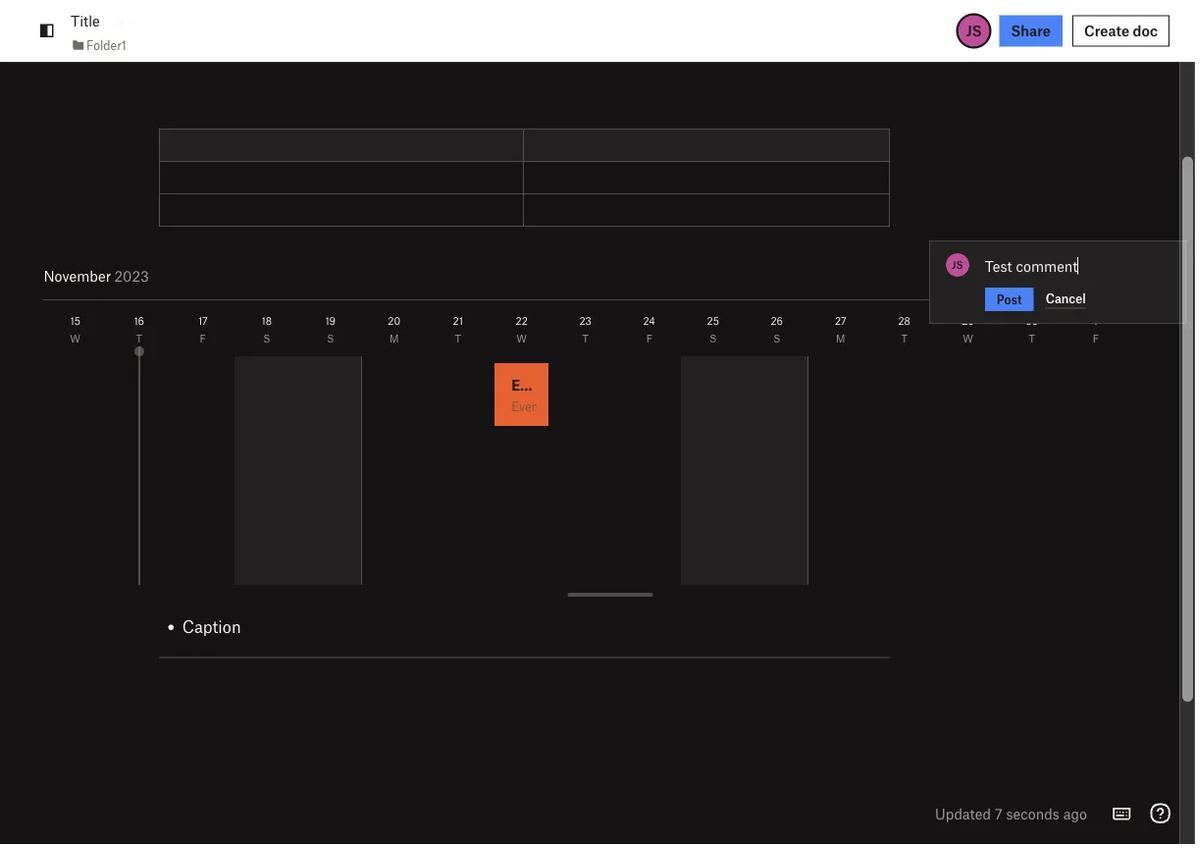 Task type: locate. For each thing, give the bounding box(es) containing it.
cancel button
[[1046, 289, 1086, 309]]

1 m from the left
[[390, 332, 399, 345]]

0 horizontal spatial f
[[200, 332, 206, 345]]

0 vertical spatial js
[[966, 22, 982, 39]]

w down the 15
[[70, 332, 81, 345]]

28 t
[[899, 315, 911, 345]]

js left share at the right top
[[966, 22, 982, 39]]

30
[[1026, 315, 1039, 327]]

2023 for november 2023
[[115, 267, 149, 284]]

updated
[[935, 805, 991, 822]]

t down the 28
[[902, 332, 908, 345]]

1
[[1094, 315, 1099, 327]]

29
[[963, 315, 975, 327]]

0 horizontal spatial w
[[70, 332, 81, 345]]

21
[[453, 315, 464, 327]]

29 w
[[963, 315, 975, 345]]

1 horizontal spatial js
[[966, 22, 982, 39]]

2 t from the left
[[455, 332, 462, 345]]

f down 17
[[200, 332, 206, 345]]

19
[[326, 315, 336, 327]]

27
[[836, 315, 847, 327]]

2 horizontal spatial f
[[1094, 332, 1100, 345]]

s down 25
[[710, 332, 717, 345]]

2 w from the left
[[517, 332, 528, 345]]

create
[[1085, 22, 1130, 39]]

s for 19 s
[[327, 332, 334, 345]]

f for 1 f
[[1094, 332, 1100, 345]]

s down 18
[[264, 332, 271, 345]]

t inside 16 t
[[136, 332, 143, 345]]

october 2023
[[44, 267, 135, 284]]

s for 26 s
[[774, 332, 781, 345]]

s
[[264, 332, 271, 345], [327, 332, 334, 345], [710, 332, 717, 345], [774, 332, 781, 345]]

25
[[708, 315, 720, 327]]

t
[[136, 332, 143, 345], [455, 332, 462, 345], [583, 332, 589, 345], [902, 332, 908, 345], [1030, 332, 1036, 345]]

1 horizontal spatial m
[[837, 332, 846, 345]]

1 t from the left
[[136, 332, 143, 345]]

30 t
[[1026, 315, 1039, 345]]

f inside 24 f
[[647, 332, 653, 345]]

js
[[966, 22, 982, 39], [952, 259, 963, 271]]

folder1
[[86, 38, 127, 52]]

16 t
[[134, 315, 145, 345]]

t inside 23 t
[[583, 332, 589, 345]]

2 f from the left
[[647, 332, 653, 345]]

5 t from the left
[[1030, 332, 1036, 345]]

s down 19
[[327, 332, 334, 345]]

22 w
[[516, 315, 528, 345]]

m inside 20 m
[[390, 332, 399, 345]]

folder1 link
[[71, 35, 127, 55]]

2023
[[100, 267, 135, 284], [115, 267, 149, 284], [120, 267, 154, 284]]

2 s from the left
[[327, 332, 334, 345]]

w inside 22 w
[[517, 332, 528, 345]]

1 f
[[1094, 315, 1100, 345]]

s inside "25 s"
[[710, 332, 717, 345]]

s inside 26 s
[[774, 332, 781, 345]]

f down 24
[[647, 332, 653, 345]]

w inside 29 w
[[964, 332, 974, 345]]

2 m from the left
[[837, 332, 846, 345]]

m for 27 m
[[837, 332, 846, 345]]

t inside 21 t
[[455, 332, 462, 345]]

1 w from the left
[[70, 332, 81, 345]]

w for 29 w
[[964, 332, 974, 345]]

t inside 28 t
[[902, 332, 908, 345]]

title up folder1 link
[[71, 12, 100, 30]]

cancel
[[1046, 291, 1086, 306]]

w down 22
[[517, 332, 528, 345]]

3 f from the left
[[1094, 332, 1100, 345]]

w for 22 w
[[517, 332, 528, 345]]

s inside 19 s
[[327, 332, 334, 345]]

s down 26
[[774, 332, 781, 345]]

0 horizontal spatial js
[[952, 259, 963, 271]]

september 2023
[[44, 267, 154, 284]]

november 2023
[[44, 267, 149, 284]]

2023 for september 2023
[[120, 267, 154, 284]]

m inside 27 m
[[837, 332, 846, 345]]

0 horizontal spatial title
[[71, 12, 100, 30]]

f inside 17 f
[[200, 332, 206, 345]]

3 s from the left
[[710, 332, 717, 345]]

t down 21
[[455, 332, 462, 345]]

s for 18 s
[[264, 332, 271, 345]]

1 horizontal spatial w
[[517, 332, 528, 345]]

doc
[[1133, 22, 1158, 39]]

19 s
[[326, 315, 336, 345]]

s inside "18 s"
[[264, 332, 271, 345]]

t down 30
[[1030, 332, 1036, 345]]

w down 29
[[964, 332, 974, 345]]

s for 25 s
[[710, 332, 717, 345]]

1 vertical spatial js
[[952, 259, 963, 271]]

1 f from the left
[[200, 332, 206, 345]]

3 w from the left
[[964, 332, 974, 345]]

title
[[71, 12, 100, 30], [159, 18, 245, 68]]

december
[[1065, 267, 1132, 284]]

js left test
[[952, 259, 963, 271]]

w
[[70, 332, 81, 345], [517, 332, 528, 345], [964, 332, 974, 345]]

title right folder1
[[159, 18, 245, 68]]

t for 21 t
[[455, 332, 462, 345]]

f
[[200, 332, 206, 345], [647, 332, 653, 345], [1094, 332, 1100, 345]]

4 t from the left
[[902, 332, 908, 345]]

seconds
[[1006, 805, 1060, 822]]

t down 23
[[583, 332, 589, 345]]

1 s from the left
[[264, 332, 271, 345]]

js button
[[957, 13, 992, 49]]

1 2023 from the left
[[100, 267, 135, 284]]

t inside 30 t
[[1030, 332, 1036, 345]]

ago
[[1064, 805, 1088, 822]]

4 s from the left
[[774, 332, 781, 345]]

f down 1
[[1094, 332, 1100, 345]]

w for 15 w
[[70, 332, 81, 345]]

t down 16
[[136, 332, 143, 345]]

3 2023 from the left
[[120, 267, 154, 284]]

1 horizontal spatial f
[[647, 332, 653, 345]]

2 horizontal spatial w
[[964, 332, 974, 345]]

3 t from the left
[[583, 332, 589, 345]]

october
[[44, 267, 97, 284]]

m down 27
[[837, 332, 846, 345]]

create doc button
[[1073, 15, 1170, 47]]

2023 for october 2023
[[100, 267, 135, 284]]

2 2023 from the left
[[115, 267, 149, 284]]

m
[[390, 332, 399, 345], [837, 332, 846, 345]]

m down the 20
[[390, 332, 399, 345]]

test comment
[[985, 257, 1078, 274]]

15 w
[[70, 315, 81, 345]]

m for 20 m
[[390, 332, 399, 345]]

0 horizontal spatial m
[[390, 332, 399, 345]]



Task type: describe. For each thing, give the bounding box(es) containing it.
17 f
[[199, 315, 208, 345]]

18 s
[[262, 315, 272, 345]]

21 t
[[453, 315, 464, 345]]

caption
[[182, 616, 241, 636]]

t for 30 t
[[1030, 332, 1036, 345]]

20 m
[[388, 315, 401, 345]]

28
[[899, 315, 911, 327]]

27 m
[[836, 315, 847, 345]]

t for 23 t
[[583, 332, 589, 345]]

26
[[771, 315, 784, 327]]

f for 24 f
[[647, 332, 653, 345]]

f for 17 f
[[200, 332, 206, 345]]

share button
[[1000, 15, 1063, 47]]

november
[[44, 267, 111, 284]]

24 f
[[644, 315, 656, 345]]

create doc
[[1085, 22, 1158, 39]]

1 horizontal spatial title
[[159, 18, 245, 68]]

t for 28 t
[[902, 332, 908, 345]]

15
[[71, 315, 81, 327]]

t for 16 t
[[136, 332, 143, 345]]

title link
[[71, 10, 100, 32]]

25 s
[[708, 315, 720, 345]]

share
[[1011, 22, 1051, 39]]

comment
[[1016, 257, 1078, 274]]

september
[[44, 267, 116, 284]]

js inside button
[[966, 22, 982, 39]]

updated 7 seconds ago
[[935, 805, 1088, 822]]

22
[[516, 315, 528, 327]]

18
[[262, 315, 272, 327]]

26 s
[[771, 315, 784, 345]]

17
[[199, 315, 208, 327]]

test
[[985, 257, 1013, 274]]

23
[[580, 315, 592, 327]]

24
[[644, 315, 656, 327]]

16
[[134, 315, 145, 327]]

23 t
[[580, 315, 592, 345]]

20
[[388, 315, 401, 327]]

Comment Entry text field
[[985, 256, 1174, 276]]

7
[[995, 805, 1003, 822]]



Task type: vqa. For each thing, say whether or not it's contained in the screenshot.
T for 23 T
yes



